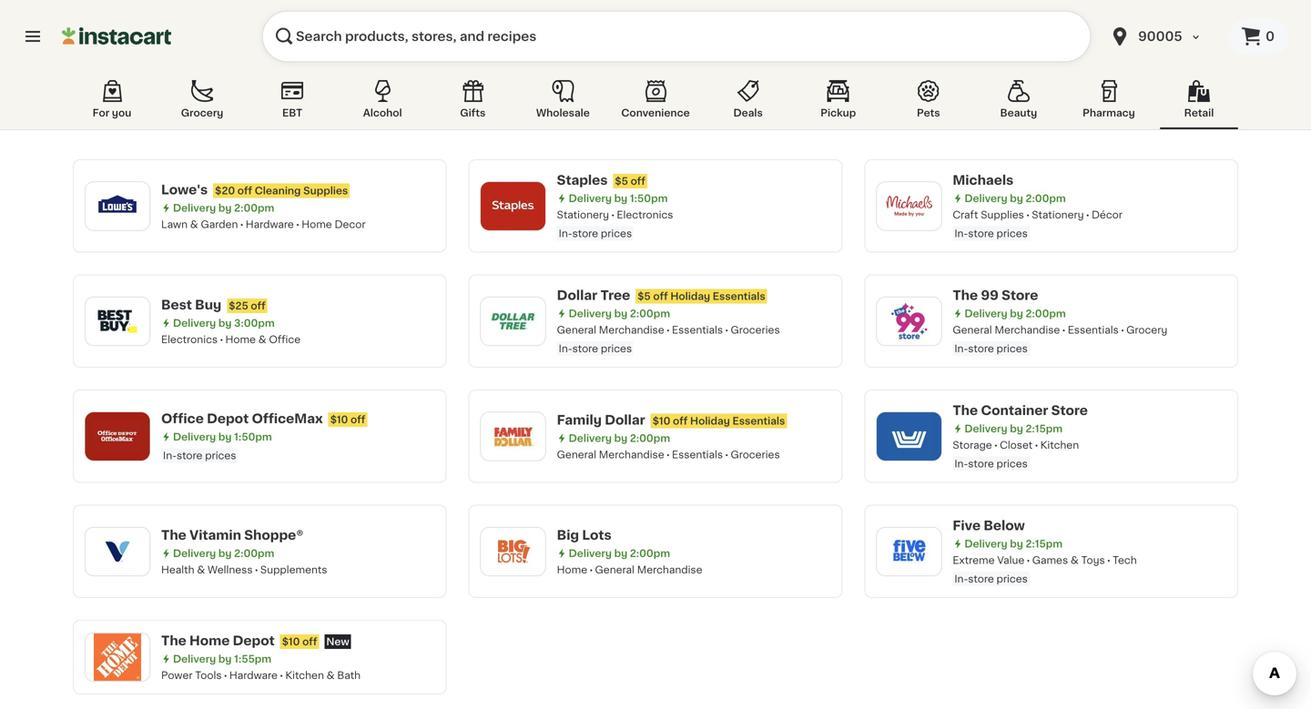 Task type: vqa. For each thing, say whether or not it's contained in the screenshot.


Task type: locate. For each thing, give the bounding box(es) containing it.
gifts button
[[434, 76, 512, 129]]

storage
[[953, 440, 992, 450]]

dollar
[[557, 289, 598, 302], [605, 414, 645, 426]]

delivery by 2:15pm up closet
[[965, 424, 1063, 434]]

store down 99
[[968, 344, 994, 354]]

prices down office depot officemax $10 off
[[205, 451, 236, 461]]

delivery for dollar tree logo at the left top of the page
[[569, 309, 612, 319]]

0 horizontal spatial electronics
[[161, 334, 218, 344]]

1 vertical spatial hardware
[[229, 671, 278, 681]]

shop categories tab list
[[73, 76, 1238, 129]]

2 horizontal spatial $10
[[653, 416, 671, 426]]

family dollar logo image
[[490, 413, 537, 460]]

&
[[190, 219, 198, 229], [258, 334, 266, 344], [1071, 555, 1079, 566], [197, 565, 205, 575], [327, 671, 335, 681]]

delivery by 2:00pm down tree
[[569, 309, 670, 319]]

pickup
[[821, 108, 856, 118]]

2 delivery by 2:15pm from the top
[[965, 539, 1063, 549]]

store down staples
[[572, 229, 598, 239]]

electronics down staples $5 off
[[617, 210, 673, 220]]

0 vertical spatial supplies
[[303, 186, 348, 196]]

by for staples logo
[[614, 194, 628, 204]]

2:00pm up general merchandise essentials groceries
[[630, 433, 670, 443]]

delivery by 1:50pm down staples $5 off
[[569, 194, 668, 204]]

general
[[557, 325, 596, 335], [953, 325, 992, 335], [557, 450, 596, 460], [595, 565, 635, 575]]

by down the 99 store
[[1010, 309, 1023, 319]]

$5 right tree
[[638, 291, 651, 301]]

merchandise
[[599, 325, 664, 335], [995, 325, 1060, 335], [599, 450, 664, 460], [637, 565, 703, 575]]

2:15pm down the container store
[[1026, 424, 1063, 434]]

0 horizontal spatial delivery by 1:50pm
[[173, 432, 272, 442]]

five
[[953, 520, 981, 532]]

0 vertical spatial 1:50pm
[[630, 194, 668, 204]]

in- inside craft supplies stationery décor in-store prices
[[955, 229, 968, 239]]

delivery by 1:50pm
[[569, 194, 668, 204], [173, 432, 272, 442]]

1 vertical spatial $5
[[638, 291, 651, 301]]

0 vertical spatial 2:15pm
[[1026, 424, 1063, 434]]

$10 right officemax
[[330, 415, 348, 425]]

general for general merchandise essentials grocery in-store prices
[[953, 325, 992, 335]]

1 vertical spatial groceries
[[731, 450, 780, 460]]

1 horizontal spatial stationery
[[1032, 210, 1084, 220]]

2:00pm
[[1026, 194, 1066, 204], [234, 203, 274, 213], [630, 309, 670, 319], [1026, 309, 1066, 319], [630, 433, 670, 443], [234, 548, 274, 558], [630, 548, 670, 558]]

vitamin
[[189, 529, 241, 542]]

essentials for general merchandise essentials groceries
[[672, 450, 723, 460]]

1 vertical spatial grocery
[[1127, 325, 1168, 335]]

1 horizontal spatial $5
[[638, 291, 651, 301]]

$10 up power tools hardware kitchen & bath
[[282, 637, 300, 647]]

by for big lots logo at the bottom left of the page
[[614, 548, 628, 558]]

craft supplies stationery décor in-store prices
[[953, 210, 1123, 239]]

the for the container store
[[953, 404, 978, 417]]

2:15pm
[[1026, 424, 1063, 434], [1026, 539, 1063, 549]]

gifts
[[460, 108, 486, 118]]

prices down michaels
[[997, 229, 1028, 239]]

groceries
[[731, 325, 780, 335], [731, 450, 780, 460]]

0 horizontal spatial $10
[[282, 637, 300, 647]]

1:50pm up stationery electronics in-store prices
[[630, 194, 668, 204]]

ebt button
[[253, 76, 332, 129]]

store up family
[[572, 344, 598, 354]]

pharmacy
[[1083, 108, 1135, 118]]

kitchen left "bath"
[[285, 671, 324, 681]]

delivery by 2:15pm up value
[[965, 539, 1063, 549]]

1 vertical spatial delivery by 1:50pm
[[173, 432, 272, 442]]

lowe's
[[161, 183, 208, 196]]

0 vertical spatial store
[[1002, 289, 1038, 302]]

retail button
[[1160, 76, 1238, 129]]

alcohol
[[363, 108, 402, 118]]

officemax
[[252, 413, 323, 425]]

0 horizontal spatial stationery
[[557, 210, 609, 220]]

delivery for the home depot logo
[[173, 654, 216, 664]]

1:50pm down office depot officemax $10 off
[[234, 432, 272, 442]]

1 horizontal spatial 1:50pm
[[630, 194, 668, 204]]

prices
[[601, 229, 632, 239], [997, 229, 1028, 239], [601, 344, 632, 354], [997, 344, 1028, 354], [205, 451, 236, 461], [997, 459, 1028, 469], [997, 574, 1028, 584]]

lowe's $20 off cleaning supplies
[[161, 183, 348, 196]]

pets button
[[890, 76, 968, 129]]

by down tree
[[614, 309, 628, 319]]

merchandise inside 'general merchandise essentials groceries in-store prices'
[[599, 325, 664, 335]]

by
[[614, 194, 628, 204], [1010, 194, 1023, 204], [218, 203, 232, 213], [614, 309, 628, 319], [1010, 309, 1023, 319], [218, 318, 232, 328], [1010, 424, 1023, 434], [218, 432, 232, 442], [614, 433, 628, 443], [1010, 539, 1023, 549], [218, 548, 232, 558], [614, 548, 628, 558], [218, 654, 232, 664]]

$25
[[229, 301, 248, 311]]

essentials inside general merchandise essentials grocery in-store prices
[[1068, 325, 1119, 335]]

0 horizontal spatial grocery
[[181, 108, 223, 118]]

1 horizontal spatial delivery by 1:50pm
[[569, 194, 668, 204]]

1 vertical spatial holiday
[[690, 416, 730, 426]]

prices inside the extreme value games & toys tech in-store prices
[[997, 574, 1028, 584]]

1 stationery from the left
[[557, 210, 609, 220]]

office
[[269, 334, 301, 344], [161, 413, 204, 425]]

home
[[302, 219, 332, 229], [225, 334, 256, 344], [557, 565, 587, 575], [189, 635, 230, 647]]

delivery by 2:00pm
[[965, 194, 1066, 204], [173, 203, 274, 213], [569, 309, 670, 319], [965, 309, 1066, 319], [569, 433, 670, 443], [173, 548, 274, 558], [569, 548, 670, 558]]

2:00pm for the vitamin shoppe® logo
[[234, 548, 274, 558]]

delivery by 2:00pm up craft supplies stationery décor in-store prices
[[965, 194, 1066, 204]]

1 delivery by 2:15pm from the top
[[965, 424, 1063, 434]]

2:00pm for lowe's logo
[[234, 203, 274, 213]]

closet
[[1000, 440, 1033, 450]]

prices down value
[[997, 574, 1028, 584]]

2 groceries from the top
[[731, 450, 780, 460]]

beauty
[[1000, 108, 1037, 118]]

the home depot logo image
[[94, 634, 141, 681]]

0 vertical spatial dollar
[[557, 289, 598, 302]]

off up general merchandise essentials groceries
[[673, 416, 688, 426]]

store inside the extreme value games & toys tech in-store prices
[[968, 574, 994, 584]]

electronics down best
[[161, 334, 218, 344]]

general down family
[[557, 450, 596, 460]]

off inside dollar tree $5 off holiday essentials
[[653, 291, 668, 301]]

1 horizontal spatial $10
[[330, 415, 348, 425]]

delivery by 1:55pm
[[173, 654, 271, 664]]

home down big
[[557, 565, 587, 575]]

general inside 'general merchandise essentials groceries in-store prices'
[[557, 325, 596, 335]]

delivery by 1:50pm up in-store prices
[[173, 432, 272, 442]]

family dollar $10 off holiday essentials
[[557, 414, 785, 426]]

lowe's logo image
[[94, 182, 141, 230]]

the left 99
[[953, 289, 978, 302]]

the up storage
[[953, 404, 978, 417]]

staples
[[557, 174, 608, 187]]

kitchen inside storage closet kitchen in-store prices
[[1041, 440, 1079, 450]]

$5 right staples
[[615, 176, 628, 186]]

craft
[[953, 210, 978, 220]]

0
[[1266, 30, 1275, 43]]

grocery
[[181, 108, 223, 118], [1127, 325, 1168, 335]]

1 horizontal spatial office
[[269, 334, 301, 344]]

by up electronics home & office
[[218, 318, 232, 328]]

& right lawn
[[190, 219, 198, 229]]

holiday inside dollar tree $5 off holiday essentials
[[671, 291, 710, 301]]

2 2:15pm from the top
[[1026, 539, 1063, 549]]

Search field
[[262, 11, 1091, 62]]

prices inside craft supplies stationery décor in-store prices
[[997, 229, 1028, 239]]

0 vertical spatial groceries
[[731, 325, 780, 335]]

2:00pm up home general merchandise
[[630, 548, 670, 558]]

off up 'general merchandise essentials groceries in-store prices' on the top of the page
[[653, 291, 668, 301]]

merchandise inside general merchandise essentials grocery in-store prices
[[995, 325, 1060, 335]]

0 vertical spatial electronics
[[617, 210, 673, 220]]

general down 99
[[953, 325, 992, 335]]

store down craft
[[968, 229, 994, 239]]

None search field
[[262, 11, 1091, 62]]

kitchen
[[1041, 440, 1079, 450], [285, 671, 324, 681]]

office depot officemax $10 off
[[161, 413, 365, 425]]

groceries inside 'general merchandise essentials groceries in-store prices'
[[731, 325, 780, 335]]

1 vertical spatial store
[[1052, 404, 1088, 417]]

staples logo image
[[490, 182, 537, 230]]

delivery by 2:00pm for michaels logo
[[965, 194, 1066, 204]]

general inside general merchandise essentials grocery in-store prices
[[953, 325, 992, 335]]

holiday up 'general merchandise essentials groceries in-store prices' on the top of the page
[[671, 291, 710, 301]]

90005 button
[[1098, 11, 1229, 62], [1109, 11, 1219, 62]]

1 horizontal spatial electronics
[[617, 210, 673, 220]]

delivery down family
[[569, 433, 612, 443]]

by up general merchandise essentials groceries
[[614, 433, 628, 443]]

2:15pm for below
[[1026, 539, 1063, 549]]

dollar right family
[[605, 414, 645, 426]]

essentials inside dollar tree $5 off holiday essentials
[[713, 291, 766, 301]]

1 vertical spatial dollar
[[605, 414, 645, 426]]

retail
[[1184, 108, 1214, 118]]

depot
[[207, 413, 249, 425], [233, 635, 275, 647]]

by up stationery electronics in-store prices
[[614, 194, 628, 204]]

0 vertical spatial $5
[[615, 176, 628, 186]]

convenience
[[621, 108, 690, 118]]

off up stationery electronics in-store prices
[[631, 176, 646, 186]]

delivery up health
[[173, 548, 216, 558]]

0 vertical spatial grocery
[[181, 108, 223, 118]]

0 horizontal spatial supplies
[[303, 186, 348, 196]]

1:50pm
[[630, 194, 668, 204], [234, 432, 272, 442]]

prices down the 99 store
[[997, 344, 1028, 354]]

0 horizontal spatial 1:50pm
[[234, 432, 272, 442]]

1 horizontal spatial kitchen
[[1041, 440, 1079, 450]]

depot up 1:55pm
[[233, 635, 275, 647]]

supplements
[[260, 565, 327, 575]]

1 2:15pm from the top
[[1026, 424, 1063, 434]]

& left "bath"
[[327, 671, 335, 681]]

2:15pm up games
[[1026, 539, 1063, 549]]

prices down tree
[[601, 344, 632, 354]]

general right dollar tree logo at the left top of the page
[[557, 325, 596, 335]]

2:00pm down lowe's $20 off cleaning supplies
[[234, 203, 274, 213]]

0 horizontal spatial store
[[1002, 289, 1038, 302]]

holiday up general merchandise essentials groceries
[[690, 416, 730, 426]]

1 vertical spatial delivery by 2:15pm
[[965, 539, 1063, 549]]

home down 3:00pm
[[225, 334, 256, 344]]

the up power
[[161, 635, 186, 647]]

delivery down tree
[[569, 309, 612, 319]]

lawn
[[161, 219, 188, 229]]

0 horizontal spatial kitchen
[[285, 671, 324, 681]]

prices down staples $5 off
[[601, 229, 632, 239]]

tree
[[601, 289, 630, 302]]

off inside family dollar $10 off holiday essentials
[[673, 416, 688, 426]]

2:00pm for the 99 store logo
[[1026, 309, 1066, 319]]

$5
[[615, 176, 628, 186], [638, 291, 651, 301]]

delivery by 2:00pm for the 99 store logo
[[965, 309, 1066, 319]]

store right 99
[[1002, 289, 1038, 302]]

holiday inside family dollar $10 off holiday essentials
[[690, 416, 730, 426]]

in- down extreme
[[955, 574, 968, 584]]

0 horizontal spatial $5
[[615, 176, 628, 186]]

by for the home depot logo
[[218, 654, 232, 664]]

storage closet kitchen in-store prices
[[953, 440, 1079, 469]]

1 vertical spatial 1:50pm
[[234, 432, 272, 442]]

0 vertical spatial delivery by 2:15pm
[[965, 424, 1063, 434]]

best
[[161, 298, 192, 311]]

general merchandise essentials groceries
[[557, 450, 780, 460]]

1 horizontal spatial store
[[1052, 404, 1088, 417]]

by for best buy logo
[[218, 318, 232, 328]]

1 groceries from the top
[[731, 325, 780, 335]]

extreme value games & toys tech in-store prices
[[953, 555, 1137, 584]]

by for the 99 store logo
[[1010, 309, 1023, 319]]

0 vertical spatial kitchen
[[1041, 440, 1079, 450]]

1 horizontal spatial dollar
[[605, 414, 645, 426]]

store down extreme
[[968, 574, 994, 584]]

office down 3:00pm
[[269, 334, 301, 344]]

delivery down michaels
[[965, 194, 1008, 204]]

by up the tools
[[218, 654, 232, 664]]

off right $20
[[238, 186, 252, 196]]

1:55pm
[[234, 654, 271, 664]]

essentials inside family dollar $10 off holiday essentials
[[733, 416, 785, 426]]

store
[[572, 229, 598, 239], [968, 229, 994, 239], [572, 344, 598, 354], [968, 344, 994, 354], [177, 451, 203, 461], [968, 459, 994, 469], [968, 574, 994, 584]]

$10 for the home depot
[[282, 637, 300, 647]]

1 vertical spatial office
[[161, 413, 204, 425]]

$10 up general merchandise essentials groceries
[[653, 416, 671, 426]]

delivery for michaels logo
[[965, 194, 1008, 204]]

by up value
[[1010, 539, 1023, 549]]

1 vertical spatial 2:15pm
[[1026, 539, 1063, 549]]

merchandise for general merchandise essentials groceries in-store prices
[[599, 325, 664, 335]]

delivery by 2:00pm for big lots logo at the bottom left of the page
[[569, 548, 670, 558]]

delivery by 2:00pm up wellness
[[173, 548, 274, 558]]

delivery down staples
[[569, 194, 612, 204]]

supplies inside craft supplies stationery décor in-store prices
[[981, 210, 1024, 220]]

delivery down five below
[[965, 539, 1008, 549]]

off left new
[[302, 637, 317, 647]]

essentials for general merchandise essentials groceries in-store prices
[[672, 325, 723, 335]]

prices inside general merchandise essentials grocery in-store prices
[[997, 344, 1028, 354]]

90005
[[1138, 30, 1183, 43]]

delivery up the tools
[[173, 654, 216, 664]]

delivery down buy
[[173, 318, 216, 328]]

lawn & garden hardware home decor
[[161, 219, 366, 229]]

0 horizontal spatial dollar
[[557, 289, 598, 302]]

in- right dollar tree logo at the left top of the page
[[559, 344, 572, 354]]

by up wellness
[[218, 548, 232, 558]]

off
[[631, 176, 646, 186], [238, 186, 252, 196], [653, 291, 668, 301], [251, 301, 266, 311], [351, 415, 365, 425], [673, 416, 688, 426], [302, 637, 317, 647]]

supplies up decor
[[303, 186, 348, 196]]

hardware down 1:55pm
[[229, 671, 278, 681]]

3:00pm
[[234, 318, 275, 328]]

supplies
[[303, 186, 348, 196], [981, 210, 1024, 220]]

kitchen right closet
[[1041, 440, 1079, 450]]

delivery by 2:00pm up "garden"
[[173, 203, 274, 213]]

off inside lowe's $20 off cleaning supplies
[[238, 186, 252, 196]]

delivery up in-store prices
[[173, 432, 216, 442]]

1 vertical spatial supplies
[[981, 210, 1024, 220]]

delivery up storage
[[965, 424, 1008, 434]]

store down storage
[[968, 459, 994, 469]]

container
[[981, 404, 1049, 417]]

stationery
[[557, 210, 609, 220], [1032, 210, 1084, 220]]

general for general merchandise essentials groceries
[[557, 450, 596, 460]]

in- down craft
[[955, 229, 968, 239]]

essentials inside 'general merchandise essentials groceries in-store prices'
[[672, 325, 723, 335]]

delivery by 2:00pm down family
[[569, 433, 670, 443]]

staples $5 off
[[557, 174, 646, 187]]

the
[[953, 289, 978, 302], [953, 404, 978, 417], [161, 529, 186, 542], [161, 635, 186, 647]]

garden
[[201, 219, 238, 229]]

hardware
[[246, 219, 294, 229], [229, 671, 278, 681]]

store
[[1002, 289, 1038, 302], [1052, 404, 1088, 417]]

by for dollar tree logo at the left top of the page
[[614, 309, 628, 319]]

dollar left tree
[[557, 289, 598, 302]]

store inside 'general merchandise essentials groceries in-store prices'
[[572, 344, 598, 354]]

in- right the 99 store logo
[[955, 344, 968, 354]]

& left toys
[[1071, 555, 1079, 566]]

the up health
[[161, 529, 186, 542]]

pickup button
[[799, 76, 878, 129]]

by up craft supplies stationery décor in-store prices
[[1010, 194, 1023, 204]]

prices down closet
[[997, 459, 1028, 469]]

by up home general merchandise
[[614, 548, 628, 558]]

off right officemax
[[351, 415, 365, 425]]

stationery down staples
[[557, 210, 609, 220]]

1 horizontal spatial supplies
[[981, 210, 1024, 220]]

0 vertical spatial holiday
[[671, 291, 710, 301]]

0 vertical spatial delivery by 1:50pm
[[569, 194, 668, 204]]

in- inside the extreme value games & toys tech in-store prices
[[955, 574, 968, 584]]

store for the 99 store
[[1002, 289, 1038, 302]]

by down $20
[[218, 203, 232, 213]]

the 99 store
[[953, 289, 1038, 302]]

bath
[[337, 671, 361, 681]]

2:00pm down dollar tree $5 off holiday essentials
[[630, 309, 670, 319]]

electronics inside stationery electronics in-store prices
[[617, 210, 673, 220]]

off inside the home depot $10 off new
[[302, 637, 317, 647]]

stationery left the décor
[[1032, 210, 1084, 220]]

2:00pm up craft supplies stationery décor in-store prices
[[1026, 194, 1066, 204]]

depot up in-store prices
[[207, 413, 249, 425]]

hardware down cleaning
[[246, 219, 294, 229]]

1 horizontal spatial grocery
[[1127, 325, 1168, 335]]

$10 inside office depot officemax $10 off
[[330, 415, 348, 425]]

$10 inside the home depot $10 off new
[[282, 637, 300, 647]]

store inside stationery electronics in-store prices
[[572, 229, 598, 239]]

2 stationery from the left
[[1032, 210, 1084, 220]]

delivery by 2:00pm down the 99 store
[[965, 309, 1066, 319]]

2:00pm for dollar tree logo at the left top of the page
[[630, 309, 670, 319]]

general merchandise essentials grocery in-store prices
[[953, 325, 1168, 354]]

delivery for staples logo
[[569, 194, 612, 204]]

1 vertical spatial depot
[[233, 635, 275, 647]]



Task type: describe. For each thing, give the bounding box(es) containing it.
michaels
[[953, 174, 1014, 187]]

1 vertical spatial kitchen
[[285, 671, 324, 681]]

delivery for big lots logo at the bottom left of the page
[[569, 548, 612, 558]]

$10 for office depot officemax
[[330, 415, 348, 425]]

grocery button
[[163, 76, 241, 129]]

0 vertical spatial office
[[269, 334, 301, 344]]

merchandise for general merchandise essentials grocery in-store prices
[[995, 325, 1060, 335]]

2:15pm for container
[[1026, 424, 1063, 434]]

tech
[[1113, 555, 1137, 566]]

0 vertical spatial hardware
[[246, 219, 294, 229]]

& inside the extreme value games & toys tech in-store prices
[[1071, 555, 1079, 566]]

merchandise for general merchandise essentials groceries
[[599, 450, 664, 460]]

the 99 store logo image
[[885, 298, 933, 345]]

grocery inside general merchandise essentials grocery in-store prices
[[1127, 325, 1168, 335]]

essentials for general merchandise essentials grocery in-store prices
[[1068, 325, 1119, 335]]

delivery for five below logo
[[965, 539, 1008, 549]]

prices inside stationery electronics in-store prices
[[601, 229, 632, 239]]

pharmacy button
[[1070, 76, 1148, 129]]

extreme
[[953, 555, 995, 566]]

in-store prices
[[163, 451, 236, 461]]

by for five below logo
[[1010, 539, 1023, 549]]

pets
[[917, 108, 940, 118]]

dollar tree logo image
[[490, 298, 537, 345]]

1:50pm for officemax
[[234, 432, 272, 442]]

delivery for office depot officemax logo
[[173, 432, 216, 442]]

lots
[[582, 529, 612, 542]]

best buy logo image
[[94, 298, 141, 345]]

delivery for family dollar logo on the left of page
[[569, 433, 612, 443]]

home general merchandise
[[557, 565, 703, 575]]

stationery inside stationery electronics in-store prices
[[557, 210, 609, 220]]

by for office depot officemax logo
[[218, 432, 232, 442]]

$5 inside staples $5 off
[[615, 176, 628, 186]]

big lots logo image
[[490, 528, 537, 575]]

decor
[[335, 219, 366, 229]]

delivery by 3:00pm
[[173, 318, 275, 328]]

store inside general merchandise essentials grocery in-store prices
[[968, 344, 994, 354]]

for
[[93, 108, 109, 118]]

delivery for the vitamin shoppe® logo
[[173, 548, 216, 558]]

general down lots
[[595, 565, 635, 575]]

store right office depot officemax logo
[[177, 451, 203, 461]]

best buy $25 off
[[161, 298, 266, 311]]

groceries for general merchandise essentials groceries in-store prices
[[731, 325, 780, 335]]

1:50pm for off
[[630, 194, 668, 204]]

deals
[[734, 108, 763, 118]]

health & wellness supplements
[[161, 565, 327, 575]]

store for the container store
[[1052, 404, 1088, 417]]

2:00pm for family dollar logo on the left of page
[[630, 433, 670, 443]]

2:00pm for big lots logo at the bottom left of the page
[[630, 548, 670, 558]]

delivery by 2:15pm for below
[[965, 539, 1063, 549]]

the vitamin shoppe®
[[161, 529, 304, 542]]

supplies inside lowe's $20 off cleaning supplies
[[303, 186, 348, 196]]

1 vertical spatial electronics
[[161, 334, 218, 344]]

convenience button
[[614, 76, 697, 129]]

the vitamin shoppe® logo image
[[94, 528, 141, 575]]

by for the vitamin shoppe® logo
[[218, 548, 232, 558]]

1 90005 button from the left
[[1098, 11, 1229, 62]]

store inside craft supplies stationery décor in-store prices
[[968, 229, 994, 239]]

stationery electronics in-store prices
[[557, 210, 673, 239]]

delivery by 1:50pm for $5
[[569, 194, 668, 204]]

five below logo image
[[885, 528, 933, 575]]

power tools hardware kitchen & bath
[[161, 671, 361, 681]]

delivery by 2:00pm for dollar tree logo at the left top of the page
[[569, 309, 670, 319]]

general for general merchandise essentials groceries in-store prices
[[557, 325, 596, 335]]

delivery for best buy logo
[[173, 318, 216, 328]]

for you button
[[73, 76, 151, 129]]

$20
[[215, 186, 235, 196]]

in- inside 'general merchandise essentials groceries in-store prices'
[[559, 344, 572, 354]]

beauty button
[[980, 76, 1058, 129]]

in- inside general merchandise essentials grocery in-store prices
[[955, 344, 968, 354]]

& down 3:00pm
[[258, 334, 266, 344]]

health
[[161, 565, 194, 575]]

new
[[326, 637, 349, 647]]

by for family dollar logo on the left of page
[[614, 433, 628, 443]]

store inside storage closet kitchen in-store prices
[[968, 459, 994, 469]]

ebt
[[282, 108, 303, 118]]

for you
[[93, 108, 131, 118]]

prices inside 'general merchandise essentials groceries in-store prices'
[[601, 344, 632, 354]]

off inside best buy $25 off
[[251, 301, 266, 311]]

games
[[1032, 555, 1068, 566]]

in- inside storage closet kitchen in-store prices
[[955, 459, 968, 469]]

wellness
[[208, 565, 253, 575]]

99
[[981, 289, 999, 302]]

groceries for general merchandise essentials groceries
[[731, 450, 780, 460]]

grocery inside the grocery button
[[181, 108, 223, 118]]

$10 inside family dollar $10 off holiday essentials
[[653, 416, 671, 426]]

the container store
[[953, 404, 1088, 417]]

the for the 99 store
[[953, 289, 978, 302]]

$5 inside dollar tree $5 off holiday essentials
[[638, 291, 651, 301]]

below
[[984, 520, 1025, 532]]

in- right office depot officemax logo
[[163, 451, 177, 461]]

dollar tree $5 off holiday essentials
[[557, 289, 766, 302]]

the home depot $10 off new
[[161, 635, 349, 647]]

instacart image
[[62, 25, 171, 47]]

wholesale
[[536, 108, 590, 118]]

toys
[[1081, 555, 1105, 566]]

off inside staples $5 off
[[631, 176, 646, 186]]

wholesale button
[[524, 76, 602, 129]]

2:00pm for michaels logo
[[1026, 194, 1066, 204]]

electronics home & office
[[161, 334, 301, 344]]

home up delivery by 1:55pm
[[189, 635, 230, 647]]

big
[[557, 529, 579, 542]]

delivery by 2:00pm for family dollar logo on the left of page
[[569, 433, 670, 443]]

0 button
[[1229, 18, 1289, 55]]

stationery inside craft supplies stationery décor in-store prices
[[1032, 210, 1084, 220]]

family
[[557, 414, 602, 426]]

power
[[161, 671, 193, 681]]

michaels logo image
[[885, 182, 933, 230]]

buy
[[195, 298, 222, 311]]

shoppe®
[[244, 529, 304, 542]]

delivery by 2:00pm for lowe's logo
[[173, 203, 274, 213]]

prices inside storage closet kitchen in-store prices
[[997, 459, 1028, 469]]

& right health
[[197, 565, 205, 575]]

office depot officemax logo image
[[94, 413, 141, 460]]

deals button
[[709, 76, 787, 129]]

holiday for tree
[[671, 291, 710, 301]]

you
[[112, 108, 131, 118]]

alcohol button
[[343, 76, 422, 129]]

five below
[[953, 520, 1025, 532]]

value
[[997, 555, 1025, 566]]

2 90005 button from the left
[[1109, 11, 1219, 62]]

delivery by 2:15pm for container
[[965, 424, 1063, 434]]

delivery for lowe's logo
[[173, 203, 216, 213]]

décor
[[1092, 210, 1123, 220]]

by for the container store logo
[[1010, 424, 1023, 434]]

general merchandise essentials groceries in-store prices
[[557, 325, 780, 354]]

0 vertical spatial depot
[[207, 413, 249, 425]]

home left decor
[[302, 219, 332, 229]]

cleaning
[[255, 186, 301, 196]]

off inside office depot officemax $10 off
[[351, 415, 365, 425]]

tools
[[195, 671, 222, 681]]

big lots
[[557, 529, 612, 542]]

delivery by 2:00pm for the vitamin shoppe® logo
[[173, 548, 274, 558]]

holiday for dollar
[[690, 416, 730, 426]]

by for michaels logo
[[1010, 194, 1023, 204]]

the container store logo image
[[885, 413, 933, 460]]

delivery for the container store logo
[[965, 424, 1008, 434]]

0 horizontal spatial office
[[161, 413, 204, 425]]

delivery by 1:50pm for depot
[[173, 432, 272, 442]]

in- inside stationery electronics in-store prices
[[559, 229, 572, 239]]

by for lowe's logo
[[218, 203, 232, 213]]

the for the vitamin shoppe®
[[161, 529, 186, 542]]

delivery for the 99 store logo
[[965, 309, 1008, 319]]



